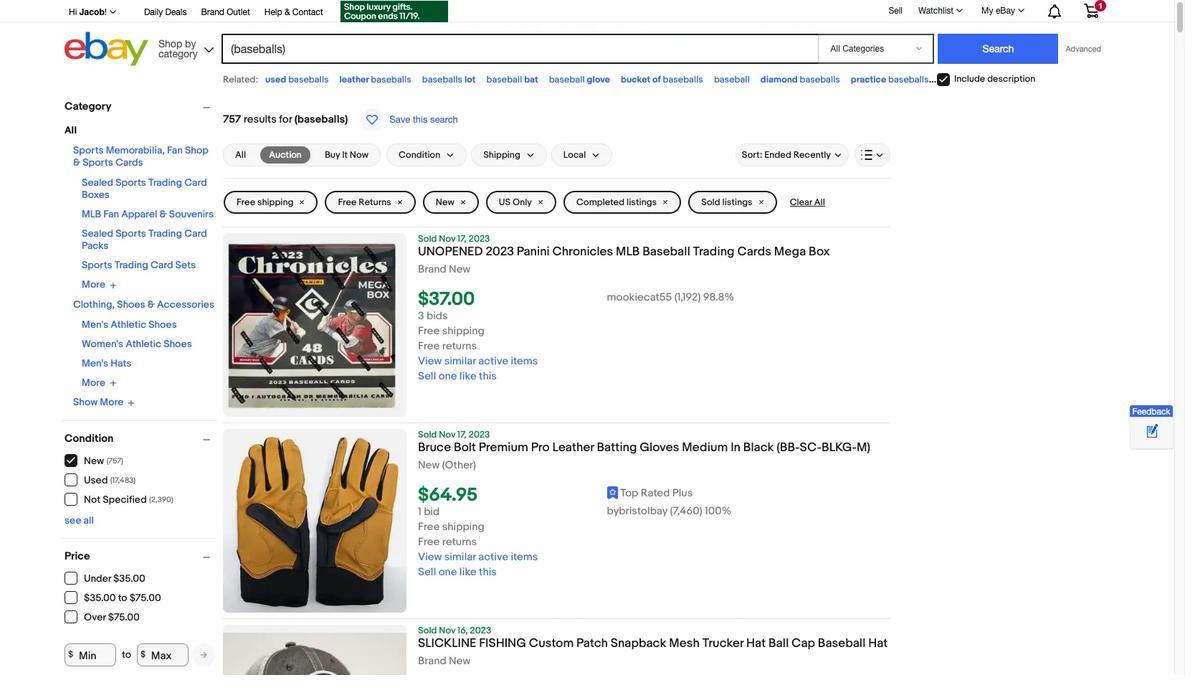 Task type: vqa. For each thing, say whether or not it's contained in the screenshot.
6th baseballs from the right
yes



Task type: locate. For each thing, give the bounding box(es) containing it.
0 vertical spatial baseball
[[643, 245, 691, 259]]

& inside sealed sports trading card boxes mlb fan apparel & souvenirs sealed sports trading card packs sports trading card sets
[[160, 208, 167, 220]]

2 vertical spatial sell
[[418, 565, 436, 579]]

slickline fishing custom patch snapback mesh trucker hat ball cap baseball hat link
[[418, 636, 891, 655]]

card left sets on the top of the page
[[151, 259, 173, 271]]

leather baseballs
[[340, 74, 412, 85]]

fan inside sealed sports trading card boxes mlb fan apparel & souvenirs sealed sports trading card packs sports trading card sets
[[103, 208, 119, 220]]

condition button down save this search
[[387, 143, 467, 166]]

2 17, from the top
[[458, 429, 467, 440]]

(17,483)
[[110, 476, 136, 485]]

Minimum Value in $ text field
[[65, 643, 116, 666]]

1 vertical spatial card
[[184, 227, 207, 240]]

nov inside sold  nov 17, 2023 unopened 2023 panini chronicles mlb baseball trading cards mega box brand new
[[439, 233, 456, 245]]

2 $ from the left
[[141, 649, 146, 660]]

bybristolbay (7,460) 100% free shipping free returns view similar active items sell one like this
[[418, 504, 732, 579]]

all down 'category'
[[65, 124, 77, 136]]

sold inside sold  nov 17, 2023 unopened 2023 panini chronicles mlb baseball trading cards mega box brand new
[[418, 233, 437, 245]]

listings
[[627, 197, 657, 208], [723, 197, 753, 208]]

4 baseballs from the left
[[663, 74, 704, 85]]

account navigation
[[61, 0, 1111, 24]]

athletic down men's athletic shoes link
[[126, 338, 161, 350]]

all right clear
[[815, 197, 826, 208]]

$ right minimum value in $ text field
[[141, 649, 146, 660]]

0 vertical spatial more button
[[82, 278, 117, 291]]

1 vertical spatial fan
[[103, 208, 119, 220]]

shop left "by"
[[159, 38, 182, 49]]

baseball up (1,192)
[[643, 245, 691, 259]]

card down souvenirs
[[184, 227, 207, 240]]

1 vertical spatial similar
[[445, 550, 476, 564]]

shoes down accessories
[[164, 338, 192, 350]]

trading inside sold  nov 17, 2023 unopened 2023 panini chronicles mlb baseball trading cards mega box brand new
[[693, 245, 735, 259]]

similar down $64.95
[[445, 550, 476, 564]]

daily deals
[[144, 7, 187, 17]]

like up bolt at left
[[460, 370, 477, 383]]

2 active from the top
[[479, 550, 509, 564]]

clothing, shoes & accessories
[[73, 298, 214, 310]]

1
[[1099, 1, 1103, 10], [418, 505, 422, 519]]

free returns
[[338, 197, 392, 208]]

2023 right 16,
[[470, 625, 492, 636]]

sell down 1 bid
[[418, 565, 436, 579]]

1 horizontal spatial condition
[[399, 149, 441, 161]]

us only
[[499, 197, 532, 208]]

this
[[413, 114, 428, 125], [479, 370, 497, 383], [479, 565, 497, 579]]

1 similar from the top
[[445, 355, 476, 368]]

0 vertical spatial active
[[479, 355, 509, 368]]

auction
[[269, 149, 302, 161]]

fan
[[167, 144, 183, 156], [103, 208, 119, 220]]

0 vertical spatial nov
[[439, 233, 456, 245]]

0 horizontal spatial condition button
[[65, 432, 217, 445]]

0 vertical spatial $35.00
[[113, 573, 145, 585]]

nov up "(other)"
[[439, 429, 456, 440]]

baseball left glove
[[549, 74, 585, 85]]

2023 for 2023
[[469, 233, 490, 245]]

2023 down "new" link
[[469, 233, 490, 245]]

2 sell one like this link from the top
[[418, 565, 497, 579]]

1 vertical spatial view similar active items link
[[418, 550, 538, 564]]

custom
[[529, 636, 574, 651]]

0 horizontal spatial listings
[[627, 197, 657, 208]]

sealed down memorabilia,
[[82, 176, 113, 189]]

watchlist
[[919, 6, 954, 16]]

1 vertical spatial brand
[[418, 263, 447, 276]]

2 similar from the top
[[445, 550, 476, 564]]

sold listings
[[702, 197, 753, 208]]

memorabilia,
[[106, 144, 165, 156]]

hi jacob !
[[69, 6, 107, 17]]

outlet
[[227, 7, 250, 17]]

like inside bybristolbay (7,460) 100% free shipping free returns view similar active items sell one like this
[[460, 565, 477, 579]]

1 listings from the left
[[627, 197, 657, 208]]

mlb
[[82, 208, 101, 220], [616, 245, 640, 259]]

1 horizontal spatial $
[[141, 649, 146, 660]]

sealed sports trading card boxes link
[[82, 176, 207, 201]]

unopened 2023 panini chronicles mlb baseball trading cards mega box heading
[[418, 245, 831, 259]]

1 vertical spatial sell one like this link
[[418, 565, 497, 579]]

brand inside sold  nov 16, 2023 slickline fishing custom patch snapback mesh trucker hat ball cap baseball hat brand new
[[418, 654, 447, 668]]

0 horizontal spatial baseball
[[643, 245, 691, 259]]

shoes down clothing, shoes & accessories link
[[149, 318, 177, 330]]

men's down clothing,
[[82, 318, 108, 330]]

0 vertical spatial shop
[[159, 38, 182, 49]]

0 vertical spatial all
[[65, 124, 77, 136]]

1 vertical spatial items
[[511, 550, 538, 564]]

baseballs right 'practice'
[[889, 74, 929, 85]]

baseballs for practice baseballs
[[889, 74, 929, 85]]

sell
[[889, 5, 903, 16], [418, 370, 436, 383], [418, 565, 436, 579]]

1 horizontal spatial hat
[[869, 636, 888, 651]]

$35.00
[[113, 573, 145, 585], [84, 592, 116, 604]]

1 vertical spatial nov
[[439, 429, 456, 440]]

show more
[[73, 396, 124, 408]]

more up clothing,
[[82, 279, 105, 291]]

new
[[436, 197, 455, 208], [449, 263, 471, 276], [84, 455, 104, 467], [418, 458, 440, 472], [449, 654, 471, 668]]

& right help
[[285, 7, 290, 17]]

0 vertical spatial athletic
[[111, 318, 146, 330]]

trading down the sports memorabilia, fan shop & sports cards at top left
[[148, 176, 182, 189]]

1 vertical spatial shop
[[185, 144, 209, 156]]

0 horizontal spatial shop
[[159, 38, 182, 49]]

2 baseballs from the left
[[371, 74, 412, 85]]

1 bid
[[418, 505, 440, 519]]

to
[[118, 592, 127, 604], [122, 649, 131, 661]]

one down bid
[[439, 565, 457, 579]]

& inside the sports memorabilia, fan shop & sports cards
[[73, 156, 80, 169]]

shoes
[[117, 298, 145, 310], [149, 318, 177, 330], [164, 338, 192, 350]]

1 vertical spatial this
[[479, 370, 497, 383]]

2 vertical spatial shoes
[[164, 338, 192, 350]]

$75.00 down under $35.00
[[130, 592, 161, 604]]

brand
[[201, 7, 224, 17], [418, 263, 447, 276], [418, 654, 447, 668]]

clear all link
[[785, 191, 831, 214]]

items inside bybristolbay (7,460) 100% free shipping free returns view similar active items sell one like this
[[511, 550, 538, 564]]

items inside 'mookiecat55 (1,192) 98.8% 3 bids free shipping free returns view similar active items sell one like this'
[[511, 355, 538, 368]]

1 vertical spatial condition
[[65, 432, 114, 445]]

(1,192)
[[675, 291, 701, 304]]

0 horizontal spatial mlb
[[82, 208, 101, 220]]

shoes up men's athletic shoes link
[[117, 298, 145, 310]]

condition inside condition dropdown button
[[399, 149, 441, 161]]

baseballs right diamond on the top right
[[800, 74, 841, 85]]

1 horizontal spatial shop
[[185, 144, 209, 156]]

brand down 'slickline'
[[418, 654, 447, 668]]

mega
[[775, 245, 807, 259]]

1 left bid
[[418, 505, 422, 519]]

shipping down bids
[[442, 324, 485, 338]]

shop left all link
[[185, 144, 209, 156]]

to down under $35.00
[[118, 592, 127, 604]]

brand left outlet on the top of page
[[201, 7, 224, 17]]

us
[[499, 197, 511, 208]]

sell left watchlist
[[889, 5, 903, 16]]

see all button
[[65, 514, 94, 526]]

similar
[[445, 355, 476, 368], [445, 550, 476, 564]]

2 view from the top
[[418, 550, 442, 564]]

1 vertical spatial more button
[[82, 376, 117, 389]]

gloves
[[640, 440, 680, 455]]

1 vertical spatial one
[[439, 565, 457, 579]]

0 vertical spatial more
[[82, 279, 105, 291]]

sold inside sold  nov 16, 2023 slickline fishing custom patch snapback mesh trucker hat ball cap baseball hat brand new
[[418, 625, 437, 636]]

men's athletic shoes women's athletic shoes men's hats
[[82, 318, 192, 369]]

None submit
[[939, 34, 1059, 64]]

1 vertical spatial returns
[[442, 535, 477, 549]]

view down 1 bid
[[418, 550, 442, 564]]

0 vertical spatial men's
[[82, 318, 108, 330]]

similar inside 'mookiecat55 (1,192) 98.8% 3 bids free shipping free returns view similar active items sell one like this'
[[445, 355, 476, 368]]

us only link
[[486, 191, 557, 214]]

2 men's from the top
[[82, 357, 108, 369]]

1 for 1 bid
[[418, 505, 422, 519]]

returns inside bybristolbay (7,460) 100% free shipping free returns view similar active items sell one like this
[[442, 535, 477, 549]]

baseball left bat
[[487, 74, 523, 85]]

1 vertical spatial men's
[[82, 357, 108, 369]]

top
[[621, 487, 639, 500]]

like up 16,
[[460, 565, 477, 579]]

1 vertical spatial like
[[460, 565, 477, 579]]

brand outlet
[[201, 7, 250, 17]]

2 items from the top
[[511, 550, 538, 564]]

nov for $64.95
[[439, 429, 456, 440]]

2 more button from the top
[[82, 376, 117, 389]]

my ebay
[[982, 6, 1016, 16]]

contact
[[293, 7, 323, 17]]

2023 inside the sold  nov 17, 2023 bruce bolt premium pro leather batting gloves medium in black (bb-sc-blkg-m) new (other)
[[469, 429, 490, 440]]

2023 inside sold  nov 16, 2023 slickline fishing custom patch snapback mesh trucker hat ball cap baseball hat brand new
[[470, 625, 492, 636]]

Search for anything text field
[[224, 35, 816, 62]]

new down 'slickline'
[[449, 654, 471, 668]]

advanced
[[1066, 44, 1102, 53]]

0 horizontal spatial cards
[[115, 156, 143, 169]]

nov inside the sold  nov 17, 2023 bruce bolt premium pro leather batting gloves medium in black (bb-sc-blkg-m) new (other)
[[439, 429, 456, 440]]

$ for maximum value in $ text field
[[141, 649, 146, 660]]

view similar active items link down bids
[[418, 355, 538, 368]]

1 horizontal spatial listings
[[723, 197, 753, 208]]

listings right completed
[[627, 197, 657, 208]]

view inside bybristolbay (7,460) 100% free shipping free returns view similar active items sell one like this
[[418, 550, 442, 564]]

shipping down auction
[[258, 197, 294, 208]]

0 vertical spatial 17,
[[458, 233, 467, 245]]

0 horizontal spatial fan
[[103, 208, 119, 220]]

1 vertical spatial to
[[122, 649, 131, 661]]

2 baseball from the left
[[549, 74, 585, 85]]

sell down 3
[[418, 370, 436, 383]]

$35.00 to $75.00
[[84, 592, 161, 604]]

1 items from the top
[[511, 355, 538, 368]]

1 horizontal spatial cards
[[738, 245, 772, 259]]

athletic
[[111, 318, 146, 330], [126, 338, 161, 350]]

1 up advanced link
[[1099, 1, 1103, 10]]

shipping inside bybristolbay (7,460) 100% free shipping free returns view similar active items sell one like this
[[442, 520, 485, 534]]

1 vertical spatial view
[[418, 550, 442, 564]]

under $35.00 link
[[65, 571, 146, 585]]

2 vertical spatial brand
[[418, 654, 447, 668]]

1 vertical spatial $75.00
[[108, 611, 140, 623]]

2023 for fishing
[[470, 625, 492, 636]]

used baseballs
[[266, 74, 329, 85]]

$64.95
[[418, 484, 478, 507]]

shipping down $64.95
[[442, 520, 485, 534]]

baseball for bat
[[487, 74, 523, 85]]

listings down sort:
[[723, 197, 753, 208]]

2 listings from the left
[[723, 197, 753, 208]]

returns down $64.95
[[442, 535, 477, 549]]

2 like from the top
[[460, 565, 477, 579]]

women's
[[82, 338, 123, 350]]

mookiecat55 (1,192) 98.8% 3 bids free shipping free returns view similar active items sell one like this
[[418, 291, 735, 383]]

baseballs for diamond baseballs
[[800, 74, 841, 85]]

1 for 1
[[1099, 1, 1103, 10]]

sports up boxes
[[83, 156, 113, 169]]

1 baseball from the left
[[487, 74, 523, 85]]

2 returns from the top
[[442, 535, 477, 549]]

main content containing $37.00
[[223, 93, 891, 675]]

view
[[418, 355, 442, 368], [418, 550, 442, 564]]

clear all
[[790, 197, 826, 208]]

1 horizontal spatial condition button
[[387, 143, 467, 166]]

nov for $37.00
[[439, 233, 456, 245]]

3 baseball from the left
[[714, 74, 750, 85]]

nov down "new" link
[[439, 233, 456, 245]]

0 horizontal spatial hat
[[747, 636, 766, 651]]

1 17, from the top
[[458, 233, 467, 245]]

0 vertical spatial brand
[[201, 7, 224, 17]]

0 vertical spatial this
[[413, 114, 428, 125]]

1 horizontal spatial mlb
[[616, 245, 640, 259]]

1 more button from the top
[[82, 278, 117, 291]]

1 vertical spatial shipping
[[442, 324, 485, 338]]

1 horizontal spatial fan
[[167, 144, 183, 156]]

condition for the bottommost condition dropdown button
[[65, 432, 114, 445]]

17, inside sold  nov 17, 2023 unopened 2023 panini chronicles mlb baseball trading cards mega box brand new
[[458, 233, 467, 245]]

17, down "new" link
[[458, 233, 467, 245]]

17, inside the sold  nov 17, 2023 bruce bolt premium pro leather batting gloves medium in black (bb-sc-blkg-m) new (other)
[[458, 429, 467, 440]]

2 nov from the top
[[439, 429, 456, 440]]

baseballs right leather
[[371, 74, 412, 85]]

2 horizontal spatial baseball
[[714, 74, 750, 85]]

1 inside main content
[[418, 505, 422, 519]]

7 baseballs from the left
[[977, 74, 1018, 85]]

one down bids
[[439, 370, 457, 383]]

condition up new (757) on the bottom of the page
[[65, 432, 114, 445]]

0 vertical spatial items
[[511, 355, 538, 368]]

1 horizontal spatial 1
[[1099, 1, 1103, 10]]

baseballs for used baseballs
[[289, 74, 329, 85]]

shipping
[[258, 197, 294, 208], [442, 324, 485, 338], [442, 520, 485, 534]]

1 vertical spatial sell
[[418, 370, 436, 383]]

none submit inside the shop by category banner
[[939, 34, 1059, 64]]

view similar active items link down bid
[[418, 550, 538, 564]]

sold listings link
[[689, 191, 777, 214]]

0 horizontal spatial 1
[[418, 505, 422, 519]]

0 vertical spatial view similar active items link
[[418, 355, 538, 368]]

1 like from the top
[[460, 370, 477, 383]]

listings for completed listings
[[627, 197, 657, 208]]

2 vertical spatial all
[[815, 197, 826, 208]]

1 vertical spatial 17,
[[458, 429, 467, 440]]

1 one from the top
[[439, 370, 457, 383]]

2 vertical spatial more
[[100, 396, 124, 408]]

baseballs left lot
[[422, 74, 463, 85]]

sold inside the sold  nov 17, 2023 bruce bolt premium pro leather batting gloves medium in black (bb-sc-blkg-m) new (other)
[[418, 429, 437, 440]]

more right show
[[100, 396, 124, 408]]

1 vertical spatial shoes
[[149, 318, 177, 330]]

0 vertical spatial sell
[[889, 5, 903, 16]]

card up souvenirs
[[184, 176, 207, 189]]

more button up clothing,
[[82, 278, 117, 291]]

$75.00 down $35.00 to $75.00
[[108, 611, 140, 623]]

2 one from the top
[[439, 565, 457, 579]]

similar down bids
[[445, 355, 476, 368]]

shop
[[159, 38, 182, 49], [185, 144, 209, 156]]

condition button up (757)
[[65, 432, 217, 445]]

boxes
[[82, 189, 110, 201]]

3 nov from the top
[[439, 625, 456, 636]]

this inside bybristolbay (7,460) 100% free shipping free returns view similar active items sell one like this
[[479, 565, 497, 579]]

now
[[350, 149, 369, 161]]

1 inside account navigation
[[1099, 1, 1103, 10]]

mlb inside sold  nov 17, 2023 unopened 2023 panini chronicles mlb baseball trading cards mega box brand new
[[616, 245, 640, 259]]

nov inside sold  nov 16, 2023 slickline fishing custom patch snapback mesh trucker hat ball cap baseball hat brand new
[[439, 625, 456, 636]]

$ down over $75.00 link
[[68, 649, 73, 660]]

view down bids
[[418, 355, 442, 368]]

0 vertical spatial like
[[460, 370, 477, 383]]

baseball right cap
[[818, 636, 866, 651]]

condition down save this search
[[399, 149, 441, 161]]

2 vertical spatial shipping
[[442, 520, 485, 534]]

0 vertical spatial view
[[418, 355, 442, 368]]

2 vertical spatial card
[[151, 259, 173, 271]]

search
[[430, 114, 458, 125]]

1 vertical spatial sealed
[[82, 227, 113, 240]]

2023 up "(other)"
[[469, 429, 490, 440]]

1 vertical spatial active
[[479, 550, 509, 564]]

new down bruce
[[418, 458, 440, 472]]

brand down unopened
[[418, 263, 447, 276]]

nov left 16,
[[439, 625, 456, 636]]

baseballs right rawlings
[[977, 74, 1018, 85]]

1 vertical spatial mlb
[[616, 245, 640, 259]]

1 view from the top
[[418, 355, 442, 368]]

main content
[[223, 93, 891, 675]]

clothing,
[[73, 298, 115, 310]]

sold  nov 16, 2023 slickline fishing custom patch snapback mesh trucker hat ball cap baseball hat brand new
[[418, 625, 888, 668]]

daily
[[144, 7, 163, 17]]

0 vertical spatial $75.00
[[130, 592, 161, 604]]

0 vertical spatial cards
[[115, 156, 143, 169]]

Maximum Value in $ text field
[[137, 643, 189, 666]]

new down unopened
[[449, 263, 471, 276]]

panini
[[517, 245, 550, 259]]

1 nov from the top
[[439, 233, 456, 245]]

souvenirs
[[169, 208, 214, 220]]

new inside the sold  nov 17, 2023 bruce bolt premium pro leather batting gloves medium in black (bb-sc-blkg-m) new (other)
[[418, 458, 440, 472]]

0 vertical spatial sealed
[[82, 176, 113, 189]]

cards left mega on the right top of the page
[[738, 245, 772, 259]]

1 $ from the left
[[68, 649, 73, 660]]

1 hat from the left
[[747, 636, 766, 651]]

see
[[65, 514, 81, 526]]

0 vertical spatial fan
[[167, 144, 183, 156]]

cards up sealed sports trading card boxes 'link'
[[115, 156, 143, 169]]

(757)
[[107, 456, 123, 466]]

1 horizontal spatial all
[[235, 149, 246, 161]]

0 vertical spatial one
[[439, 370, 457, 383]]

0 vertical spatial similar
[[445, 355, 476, 368]]

baseballs lot
[[422, 74, 476, 85]]

2023 left panini on the top left
[[486, 245, 514, 259]]

sell one like this link up 16,
[[418, 565, 497, 579]]

men's athletic shoes link
[[82, 318, 177, 330]]

0 horizontal spatial $
[[68, 649, 73, 660]]

more up show more
[[82, 376, 105, 389]]

baseballs right of
[[663, 74, 704, 85]]

men's down women's
[[82, 357, 108, 369]]

shop inside shop by category
[[159, 38, 182, 49]]

6 baseballs from the left
[[889, 74, 929, 85]]

0 vertical spatial mlb
[[82, 208, 101, 220]]

1 vertical spatial baseball
[[818, 636, 866, 651]]

17, for $37.00
[[458, 233, 467, 245]]

1 baseballs from the left
[[289, 74, 329, 85]]

1 returns from the top
[[442, 339, 477, 353]]

sealed down boxes
[[82, 227, 113, 240]]

athletic up women's athletic shoes link
[[111, 318, 146, 330]]

fan down boxes
[[103, 208, 119, 220]]

1 active from the top
[[479, 355, 509, 368]]

&
[[285, 7, 290, 17], [73, 156, 80, 169], [160, 208, 167, 220], [148, 298, 155, 310]]

save
[[390, 114, 410, 125]]

17, right bruce
[[458, 429, 467, 440]]

one
[[439, 370, 457, 383], [439, 565, 457, 579]]

fan right memorabilia,
[[167, 144, 183, 156]]

trading up 98.8%
[[693, 245, 735, 259]]

1 vertical spatial 1
[[418, 505, 422, 519]]

sell one like this link down bids
[[418, 370, 497, 383]]

to right minimum value in $ text field
[[122, 649, 131, 661]]

slickline fishing custom patch snapback mesh trucker hat ball cap baseball hat image
[[223, 633, 407, 675]]

baseball left diamond on the top right
[[714, 74, 750, 85]]

sell inside 'mookiecat55 (1,192) 98.8% 3 bids free shipping free returns view similar active items sell one like this'
[[418, 370, 436, 383]]

2 vertical spatial this
[[479, 565, 497, 579]]

fan inside the sports memorabilia, fan shop & sports cards
[[167, 144, 183, 156]]

shipping button
[[472, 143, 547, 166]]

0 vertical spatial returns
[[442, 339, 477, 353]]

box
[[809, 245, 831, 259]]

show more button
[[73, 396, 135, 409]]

0 horizontal spatial baseball
[[487, 74, 523, 85]]

more button up show more
[[82, 376, 117, 389]]

mlb down boxes
[[82, 208, 101, 220]]

5 baseballs from the left
[[800, 74, 841, 85]]

listing options selector. list view selected. image
[[862, 149, 885, 161]]

0 vertical spatial condition
[[399, 149, 441, 161]]

returns inside 'mookiecat55 (1,192) 98.8% 3 bids free shipping free returns view similar active items sell one like this'
[[442, 339, 477, 353]]

1 vertical spatial cards
[[738, 245, 772, 259]]

more button
[[82, 278, 117, 291], [82, 376, 117, 389]]

& right the apparel
[[160, 208, 167, 220]]

$35.00 up over $75.00 link
[[84, 592, 116, 604]]

1 horizontal spatial baseball
[[549, 74, 585, 85]]

0 vertical spatial sell one like this link
[[418, 370, 497, 383]]

& down 'category'
[[73, 156, 80, 169]]

like
[[460, 370, 477, 383], [460, 565, 477, 579]]

2 view similar active items link from the top
[[418, 550, 538, 564]]

0 vertical spatial 1
[[1099, 1, 1103, 10]]

sealed
[[82, 176, 113, 189], [82, 227, 113, 240]]

1 link
[[1076, 0, 1108, 21]]

$35.00 up $35.00 to $75.00
[[113, 573, 145, 585]]



Task type: describe. For each thing, give the bounding box(es) containing it.
this inside 'button'
[[413, 114, 428, 125]]

new up unopened
[[436, 197, 455, 208]]

accessories
[[157, 298, 214, 310]]

mlb inside sealed sports trading card boxes mlb fan apparel & souvenirs sealed sports trading card packs sports trading card sets
[[82, 208, 101, 220]]

trading down mlb fan apparel & souvenirs link
[[148, 227, 182, 240]]

m)
[[857, 440, 871, 455]]

baseball inside sold  nov 16, 2023 slickline fishing custom patch snapback mesh trucker hat ball cap baseball hat brand new
[[818, 636, 866, 651]]

top rated plus
[[621, 487, 693, 500]]

brand inside account navigation
[[201, 7, 224, 17]]

leather
[[340, 74, 369, 85]]

3
[[418, 309, 424, 323]]

get the coupon image
[[340, 1, 448, 22]]

bruce bolt premium pro leather batting gloves medium in black (bb-sc-blkg-m) image
[[223, 429, 407, 613]]

1 vertical spatial $35.00
[[84, 592, 116, 604]]

trading down sealed sports trading card packs link
[[115, 259, 148, 271]]

0 vertical spatial card
[[184, 176, 207, 189]]

new link
[[423, 191, 479, 214]]

recently
[[794, 149, 831, 161]]

not
[[84, 494, 101, 506]]

bid
[[424, 505, 440, 519]]

$ for minimum value in $ text field
[[68, 649, 73, 660]]

baseballs for leather baseballs
[[371, 74, 412, 85]]

sc-
[[800, 440, 822, 455]]

active inside bybristolbay (7,460) 100% free shipping free returns view similar active items sell one like this
[[479, 550, 509, 564]]

sold for panini
[[418, 233, 437, 245]]

results
[[244, 113, 277, 126]]

2023 for bolt
[[469, 429, 490, 440]]

related:
[[223, 74, 258, 85]]

new inside sold  nov 17, 2023 unopened 2023 panini chronicles mlb baseball trading cards mega box brand new
[[449, 263, 471, 276]]

17, for $64.95
[[458, 429, 467, 440]]

buy
[[325, 149, 340, 161]]

sets
[[175, 259, 196, 271]]

over $75.00
[[84, 611, 140, 623]]

2 sealed from the top
[[82, 227, 113, 240]]

sports down sports memorabilia, fan shop & sports cards link
[[116, 176, 146, 189]]

(baseballs)
[[295, 113, 348, 126]]

all
[[84, 514, 94, 526]]

$37.00
[[418, 289, 475, 311]]

baseball for glove
[[549, 74, 585, 85]]

ball
[[769, 636, 789, 651]]

listings for sold listings
[[723, 197, 753, 208]]

hi
[[69, 7, 77, 17]]

my
[[982, 6, 994, 16]]

daily deals link
[[144, 5, 187, 21]]

0 vertical spatial shoes
[[117, 298, 145, 310]]

sports memorabilia, fan shop & sports cards link
[[73, 144, 209, 169]]

more inside 'button'
[[100, 396, 124, 408]]

sports down the apparel
[[116, 227, 146, 240]]

shop by category
[[159, 38, 198, 59]]

local button
[[552, 143, 613, 166]]

(bb-
[[777, 440, 800, 455]]

1 men's from the top
[[82, 318, 108, 330]]

0 vertical spatial shipping
[[258, 197, 294, 208]]

sold for custom
[[418, 625, 437, 636]]

new up used
[[84, 455, 104, 467]]

active inside 'mookiecat55 (1,192) 98.8% 3 bids free shipping free returns view similar active items sell one like this'
[[479, 355, 509, 368]]

feedback
[[1133, 406, 1171, 417]]

3 baseballs from the left
[[422, 74, 463, 85]]

baseball bat
[[487, 74, 539, 85]]

not specified (2,390)
[[84, 494, 173, 506]]

2 horizontal spatial all
[[815, 197, 826, 208]]

clear
[[790, 197, 813, 208]]

sold  nov 17, 2023 unopened 2023 panini chronicles mlb baseball trading cards mega box brand new
[[418, 233, 831, 276]]

lot
[[465, 74, 476, 85]]

slickline fishing custom patch snapback mesh trucker hat ball cap baseball hat heading
[[418, 636, 888, 651]]

1 vertical spatial all
[[235, 149, 246, 161]]

shipping inside 'mookiecat55 (1,192) 98.8% 3 bids free shipping free returns view similar active items sell one like this'
[[442, 324, 485, 338]]

of
[[653, 74, 661, 85]]

unopened 2023 panini chronicles mlb baseball trading cards mega box link
[[418, 245, 891, 263]]

trucker
[[703, 636, 744, 651]]

unopened 2023 panini chronicles mlb baseball trading cards mega box image
[[223, 233, 407, 417]]

like inside 'mookiecat55 (1,192) 98.8% 3 bids free shipping free returns view similar active items sell one like this'
[[460, 370, 477, 383]]

1 view similar active items link from the top
[[418, 355, 538, 368]]

(2,390)
[[149, 495, 173, 504]]

bruce bolt premium pro leather batting gloves medium in black (bb-sc-blkg-m) link
[[418, 440, 891, 459]]

shop by category banner
[[61, 0, 1111, 70]]

condition for the top condition dropdown button
[[399, 149, 441, 161]]

1 sealed from the top
[[82, 176, 113, 189]]

used
[[266, 74, 286, 85]]

batting
[[597, 440, 637, 455]]

1 vertical spatial more
[[82, 376, 105, 389]]

0 vertical spatial condition button
[[387, 143, 467, 166]]

1 vertical spatial athletic
[[126, 338, 161, 350]]

used
[[84, 474, 108, 486]]

free returns link
[[325, 191, 416, 214]]

98.8%
[[704, 291, 735, 304]]

price button
[[65, 549, 217, 563]]

shop inside the sports memorabilia, fan shop & sports cards
[[185, 144, 209, 156]]

see all
[[65, 514, 94, 526]]

bucket of baseballs
[[621, 74, 704, 85]]

cards inside the sports memorabilia, fan shop & sports cards
[[115, 156, 143, 169]]

sports down packs at the top left of page
[[82, 259, 112, 271]]

sell inside bybristolbay (7,460) 100% free shipping free returns view similar active items sell one like this
[[418, 565, 436, 579]]

baseball glove
[[549, 74, 611, 85]]

(7,460)
[[670, 504, 703, 518]]

baseball inside sold  nov 17, 2023 unopened 2023 panini chronicles mlb baseball trading cards mega box brand new
[[643, 245, 691, 259]]

& up men's athletic shoes link
[[148, 298, 155, 310]]

757 results for (baseballs)
[[223, 113, 348, 126]]

clothing, shoes & accessories link
[[73, 298, 214, 310]]

& inside "link"
[[285, 7, 290, 17]]

brand inside sold  nov 17, 2023 unopened 2023 panini chronicles mlb baseball trading cards mega box brand new
[[418, 263, 447, 276]]

1 sell one like this link from the top
[[418, 370, 497, 383]]

completed listings link
[[564, 191, 682, 214]]

new inside sold  nov 16, 2023 slickline fishing custom patch snapback mesh trucker hat ball cap baseball hat brand new
[[449, 654, 471, 668]]

auction link
[[261, 146, 311, 164]]

this inside 'mookiecat55 (1,192) 98.8% 3 bids free shipping free returns view similar active items sell one like this'
[[479, 370, 497, 383]]

black
[[744, 440, 774, 455]]

over $75.00 link
[[65, 610, 140, 623]]

sort: ended recently
[[742, 149, 831, 161]]

under $35.00
[[84, 573, 145, 585]]

price
[[65, 549, 90, 563]]

ended
[[765, 149, 792, 161]]

view inside 'mookiecat55 (1,192) 98.8% 3 bids free shipping free returns view similar active items sell one like this'
[[418, 355, 442, 368]]

slickline
[[418, 636, 477, 651]]

sold for premium
[[418, 429, 437, 440]]

save this search
[[390, 114, 458, 125]]

advanced link
[[1059, 34, 1109, 63]]

one inside bybristolbay (7,460) 100% free shipping free returns view similar active items sell one like this
[[439, 565, 457, 579]]

top rated plus image
[[607, 486, 619, 499]]

free shipping link
[[224, 191, 318, 214]]

sort: ended recently button
[[736, 143, 849, 166]]

chronicles
[[553, 245, 614, 259]]

over
[[84, 611, 106, 623]]

sealed sports trading card packs link
[[82, 227, 207, 252]]

sports down 'category'
[[73, 144, 104, 156]]

sold  nov 17, 2023 bruce bolt premium pro leather batting gloves medium in black (bb-sc-blkg-m) new (other)
[[418, 429, 871, 472]]

sell inside account navigation
[[889, 5, 903, 16]]

Auction selected text field
[[269, 149, 302, 161]]

0 vertical spatial to
[[118, 592, 127, 604]]

specified
[[103, 494, 147, 506]]

my ebay link
[[974, 2, 1032, 19]]

2 hat from the left
[[869, 636, 888, 651]]

bruce bolt premium pro leather batting gloves medium in black (bb-sc-blkg-m) heading
[[418, 440, 871, 455]]

similar inside bybristolbay (7,460) 100% free shipping free returns view similar active items sell one like this
[[445, 550, 476, 564]]

mookiecat55
[[607, 291, 673, 304]]

!
[[105, 7, 107, 17]]

blkg-
[[822, 440, 857, 455]]

buy it now link
[[316, 146, 377, 164]]

baseballs for rawlings baseballs
[[977, 74, 1018, 85]]

save this search button
[[357, 108, 463, 132]]

by
[[185, 38, 196, 49]]

cards inside sold  nov 17, 2023 unopened 2023 panini chronicles mlb baseball trading cards mega box brand new
[[738, 245, 772, 259]]

snapback
[[611, 636, 667, 651]]

1 vertical spatial condition button
[[65, 432, 217, 445]]

one inside 'mookiecat55 (1,192) 98.8% 3 bids free shipping free returns view similar active items sell one like this'
[[439, 370, 457, 383]]

$35.00 to $75.00 link
[[65, 591, 162, 604]]

used (17,483)
[[84, 474, 136, 486]]

ebay
[[996, 6, 1016, 16]]



